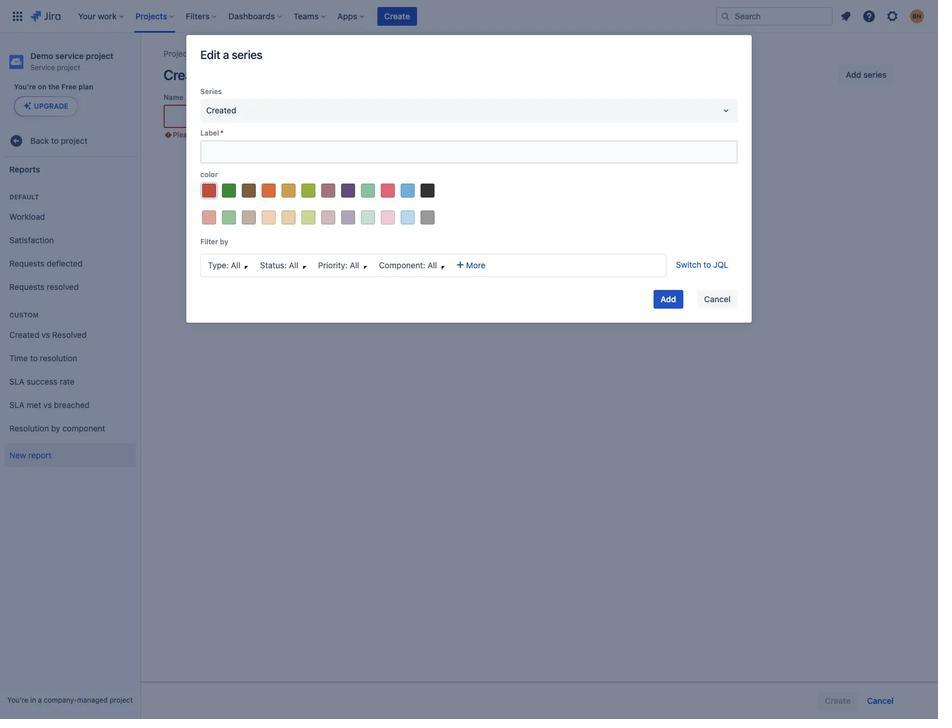 Task type: describe. For each thing, give the bounding box(es) containing it.
projects
[[164, 49, 195, 58]]

create banner
[[0, 0, 939, 33]]

priority: all
[[318, 260, 359, 270]]

demo for demo service project service project
[[30, 51, 53, 61]]

are
[[488, 168, 505, 181]]

demo service project link
[[209, 47, 289, 61]]

created for created
[[206, 105, 236, 115]]

filter by
[[201, 237, 229, 246]]

back
[[30, 135, 49, 145]]

demo service project service project
[[30, 51, 114, 72]]

custom
[[9, 311, 39, 319]]

series inside button
[[864, 70, 888, 80]]

company-
[[44, 696, 77, 705]]

you're on the free plan
[[14, 82, 93, 91]]

light olive green image
[[302, 210, 316, 224]]

reports
[[9, 164, 40, 174]]

filter
[[201, 237, 218, 246]]

light taupe image
[[322, 210, 336, 224]]

project for back to project
[[61, 135, 88, 145]]

light pink image
[[381, 210, 395, 224]]

cancel for right cancel 'button'
[[868, 696, 895, 706]]

there are no series in this report
[[455, 168, 621, 181]]

requests for requests deflected
[[9, 258, 44, 268]]

add for add
[[661, 294, 677, 304]]

edit a series dialog
[[187, 35, 752, 323]]

more button
[[453, 256, 491, 275]]

priority:
[[318, 260, 348, 270]]

open image
[[720, 103, 734, 118]]

you're for you're on the free plan
[[14, 82, 36, 91]]

met
[[27, 400, 41, 410]]

resolved
[[47, 282, 79, 292]]

name
[[164, 93, 184, 102]]

0 vertical spatial vs
[[42, 330, 50, 340]]

edit a series
[[201, 48, 263, 61]]

created vs resolved link
[[5, 323, 136, 347]]

light green image
[[222, 210, 236, 224]]

time
[[9, 353, 28, 363]]

default
[[9, 193, 39, 201]]

requests for requests resolved
[[9, 282, 44, 292]]

free
[[61, 82, 77, 91]]

dark olive green image
[[302, 184, 316, 198]]

0 vertical spatial in
[[556, 168, 566, 181]]

dark blue image
[[401, 184, 415, 198]]

satisfaction
[[9, 235, 54, 245]]

you're in a company-managed project
[[7, 696, 133, 705]]

create report
[[164, 67, 244, 83]]

new report
[[9, 450, 52, 460]]

breached
[[54, 400, 90, 410]]

report inside new report link
[[28, 450, 52, 460]]

resolution by component
[[9, 423, 105, 433]]

light blue image
[[401, 210, 415, 224]]

component: all
[[379, 260, 437, 270]]

workload link
[[5, 205, 136, 229]]

black image
[[421, 184, 435, 198]]

series element
[[201, 99, 738, 122]]

Series text field
[[206, 105, 209, 116]]

dark green image
[[222, 184, 236, 198]]

satisfaction link
[[5, 229, 136, 252]]

dark yellow image
[[282, 184, 296, 198]]

back to project link
[[5, 129, 136, 153]]

light teal image
[[361, 210, 375, 224]]

label *
[[201, 129, 224, 137]]

back to project
[[30, 135, 88, 145]]

edit
[[201, 48, 220, 61]]

workload
[[9, 211, 45, 221]]

requests deflected
[[9, 258, 83, 268]]

jql
[[714, 260, 729, 270]]

managed
[[77, 696, 108, 705]]

upgrade
[[34, 102, 68, 111]]

status: all
[[260, 260, 299, 270]]

the
[[48, 82, 60, 91]]

none field inside edit a series dialog
[[202, 141, 737, 163]]

default group
[[5, 181, 136, 302]]

requests resolved
[[9, 282, 79, 292]]

switch
[[677, 260, 702, 270]]

all for status: all
[[289, 260, 299, 270]]

add for add series
[[847, 70, 862, 80]]

type:
[[208, 260, 229, 270]]

Search field
[[717, 7, 834, 25]]

to for resolution
[[30, 353, 38, 363]]

new report link
[[5, 444, 136, 467]]

success
[[27, 376, 57, 386]]

1 horizontal spatial series
[[523, 168, 554, 181]]

add button
[[654, 290, 684, 309]]

demo service project
[[209, 49, 289, 58]]

light brown image
[[242, 210, 256, 224]]

service
[[30, 63, 55, 72]]



Task type: locate. For each thing, give the bounding box(es) containing it.
0 horizontal spatial series
[[232, 48, 263, 61]]

sla met vs breached link
[[5, 394, 136, 417]]

light orange image
[[262, 210, 276, 224]]

1 horizontal spatial by
[[220, 237, 229, 246]]

vs up time to resolution
[[42, 330, 50, 340]]

upgrade button
[[15, 97, 77, 116]]

0 vertical spatial series
[[232, 48, 263, 61]]

0 vertical spatial add
[[847, 70, 862, 80]]

created for created vs resolved
[[9, 330, 39, 340]]

0 vertical spatial created
[[206, 105, 236, 115]]

1 sla from the top
[[9, 376, 24, 386]]

project
[[262, 49, 289, 58], [86, 51, 114, 61], [57, 63, 80, 72], [61, 135, 88, 145], [110, 696, 133, 705]]

there
[[455, 168, 486, 181]]

all right status:
[[289, 260, 299, 270]]

1 horizontal spatial this
[[568, 168, 587, 181]]

series inside dialog
[[232, 48, 263, 61]]

to for project
[[51, 135, 59, 145]]

requests resolved link
[[5, 275, 136, 299]]

1 horizontal spatial created
[[206, 105, 236, 115]]

1 vertical spatial requests
[[9, 282, 44, 292]]

resolution
[[40, 353, 77, 363]]

new
[[9, 450, 26, 460]]

label
[[201, 129, 219, 137]]

add series
[[847, 70, 888, 80]]

1 vertical spatial this
[[568, 168, 587, 181]]

0 vertical spatial cancel
[[705, 294, 731, 304]]

1 vertical spatial add
[[661, 294, 677, 304]]

1 vertical spatial series
[[864, 70, 888, 80]]

in
[[556, 168, 566, 181], [30, 696, 36, 705]]

1 horizontal spatial cancel
[[868, 696, 895, 706]]

0 horizontal spatial demo
[[30, 51, 53, 61]]

service
[[233, 49, 260, 58], [55, 51, 84, 61]]

dark purple image
[[341, 184, 355, 198]]

all for component: all
[[428, 260, 437, 270]]

by right filter
[[220, 237, 229, 246]]

demo up the service
[[30, 51, 53, 61]]

requests deflected link
[[5, 252, 136, 275]]

more
[[467, 260, 486, 270]]

created inside custom group
[[9, 330, 39, 340]]

*
[[220, 129, 224, 137]]

series
[[232, 48, 263, 61], [864, 70, 888, 80], [523, 168, 554, 181]]

demo inside demo service project service project
[[30, 51, 53, 61]]

sla success rate link
[[5, 370, 136, 394]]

service right edit
[[233, 49, 260, 58]]

1 vertical spatial created
[[9, 330, 39, 340]]

in left company-
[[30, 696, 36, 705]]

1 vertical spatial by
[[51, 423, 60, 433]]

cancel button inside edit a series dialog
[[698, 290, 738, 309]]

created down series
[[206, 105, 236, 115]]

to inside edit a series dialog
[[704, 260, 712, 270]]

requests down the satisfaction
[[9, 258, 44, 268]]

2 horizontal spatial to
[[704, 260, 712, 270]]

0 horizontal spatial cancel
[[705, 294, 731, 304]]

2 requests from the top
[[9, 282, 44, 292]]

report
[[207, 67, 244, 83], [227, 130, 247, 139], [590, 168, 621, 181], [28, 450, 52, 460]]

1 horizontal spatial in
[[556, 168, 566, 181]]

light purple image
[[341, 210, 355, 224]]

sla down time
[[9, 376, 24, 386]]

0 vertical spatial to
[[51, 135, 59, 145]]

1 vertical spatial to
[[704, 260, 712, 270]]

1 requests from the top
[[9, 258, 44, 268]]

by down sla met vs breached
[[51, 423, 60, 433]]

to
[[51, 135, 59, 145], [704, 260, 712, 270], [30, 353, 38, 363]]

sla success rate
[[9, 376, 75, 386]]

1 horizontal spatial add
[[847, 70, 862, 80]]

created down custom
[[9, 330, 39, 340]]

to right the back
[[51, 135, 59, 145]]

you're for you're in a company-managed project
[[7, 696, 28, 705]]

all
[[231, 260, 241, 270], [289, 260, 299, 270], [350, 260, 359, 270], [428, 260, 437, 270]]

0 horizontal spatial by
[[51, 423, 60, 433]]

all right priority:
[[350, 260, 359, 270]]

a right edit
[[223, 48, 229, 61]]

by for filter
[[220, 237, 229, 246]]

status:
[[260, 260, 287, 270]]

1 all from the left
[[231, 260, 241, 270]]

1 vertical spatial in
[[30, 696, 36, 705]]

by inside custom group
[[51, 423, 60, 433]]

all right component:
[[428, 260, 437, 270]]

1 vertical spatial create
[[164, 67, 204, 83]]

1 vertical spatial cancel button
[[861, 692, 902, 710]]

component:
[[379, 260, 426, 270]]

0 horizontal spatial create
[[164, 67, 204, 83]]

to inside time to resolution link
[[30, 353, 38, 363]]

all for type: all
[[231, 260, 241, 270]]

0 horizontal spatial service
[[55, 51, 84, 61]]

resolved
[[52, 330, 87, 340]]

0 vertical spatial a
[[223, 48, 229, 61]]

add series button
[[840, 65, 895, 84]]

to for jql
[[704, 260, 712, 270]]

1 vertical spatial cancel
[[868, 696, 895, 706]]

requests
[[9, 258, 44, 268], [9, 282, 44, 292]]

plan
[[79, 82, 93, 91]]

time to resolution link
[[5, 347, 136, 370]]

component
[[63, 423, 105, 433]]

all right type:
[[231, 260, 241, 270]]

to inside back to project link
[[51, 135, 59, 145]]

sla left met at the left of the page
[[9, 400, 24, 410]]

by
[[220, 237, 229, 246], [51, 423, 60, 433]]

time to resolution
[[9, 353, 77, 363]]

sla
[[9, 376, 24, 386], [9, 400, 24, 410]]

dark taupe image
[[322, 184, 336, 198]]

resolution by component link
[[5, 417, 136, 440]]

0 horizontal spatial this
[[212, 130, 225, 139]]

vs
[[42, 330, 50, 340], [43, 400, 52, 410]]

4 all from the left
[[428, 260, 437, 270]]

2 vertical spatial to
[[30, 353, 38, 363]]

create button
[[378, 7, 417, 25]]

0 vertical spatial sla
[[9, 376, 24, 386]]

1 vertical spatial a
[[249, 130, 253, 139]]

project for demo service project
[[262, 49, 289, 58]]

demo
[[209, 49, 231, 58], [30, 51, 53, 61]]

Name field
[[165, 106, 303, 127]]

all for priority: all
[[350, 260, 359, 270]]

a
[[223, 48, 229, 61], [249, 130, 253, 139], [38, 696, 42, 705]]

a left name
[[249, 130, 253, 139]]

demo for demo service project
[[209, 49, 231, 58]]

created
[[206, 105, 236, 115], [9, 330, 39, 340]]

created inside series element
[[206, 105, 236, 115]]

1 horizontal spatial demo
[[209, 49, 231, 58]]

search image
[[721, 11, 731, 21]]

1 vertical spatial sla
[[9, 400, 24, 410]]

add inside edit a series dialog
[[661, 294, 677, 304]]

you're
[[14, 82, 36, 91], [7, 696, 28, 705]]

2 sla from the top
[[9, 400, 24, 410]]

0 horizontal spatial created
[[9, 330, 39, 340]]

None field
[[202, 141, 737, 163]]

give
[[197, 130, 211, 139]]

by inside edit a series dialog
[[220, 237, 229, 246]]

project for demo service project service project
[[86, 51, 114, 61]]

to left jql
[[704, 260, 712, 270]]

cancel
[[705, 294, 731, 304], [868, 696, 895, 706]]

vs right met at the left of the page
[[43, 400, 52, 410]]

a inside edit a series dialog
[[223, 48, 229, 61]]

service for demo service project service project
[[55, 51, 84, 61]]

2 horizontal spatial a
[[249, 130, 253, 139]]

1 horizontal spatial a
[[223, 48, 229, 61]]

in right no
[[556, 168, 566, 181]]

create
[[385, 11, 410, 21], [164, 67, 204, 83]]

2 vertical spatial series
[[523, 168, 554, 181]]

0 horizontal spatial to
[[30, 353, 38, 363]]

dark teal image
[[361, 184, 375, 198]]

this
[[212, 130, 225, 139], [568, 168, 587, 181]]

0 vertical spatial by
[[220, 237, 229, 246]]

0 vertical spatial you're
[[14, 82, 36, 91]]

0 vertical spatial create
[[385, 11, 410, 21]]

0 vertical spatial cancel button
[[698, 290, 738, 309]]

type: all
[[208, 260, 241, 270]]

2 horizontal spatial series
[[864, 70, 888, 80]]

grey image
[[421, 210, 435, 224]]

please
[[173, 130, 195, 139]]

series
[[201, 87, 222, 96]]

service inside demo service project service project
[[55, 51, 84, 61]]

1 vertical spatial you're
[[7, 696, 28, 705]]

sla for sla success rate
[[9, 376, 24, 386]]

created vs resolved
[[9, 330, 87, 340]]

name
[[255, 130, 273, 139]]

light red image
[[202, 210, 216, 224]]

1 horizontal spatial cancel button
[[861, 692, 902, 710]]

0 vertical spatial this
[[212, 130, 225, 139]]

dark orange image
[[262, 184, 276, 198]]

you're left the on
[[14, 82, 36, 91]]

0 horizontal spatial add
[[661, 294, 677, 304]]

create inside button
[[385, 11, 410, 21]]

create for create
[[385, 11, 410, 21]]

sla met vs breached
[[9, 400, 90, 410]]

2 vertical spatial a
[[38, 696, 42, 705]]

resolution
[[9, 423, 49, 433]]

new report group
[[5, 440, 136, 471]]

cancel for cancel 'button' within the edit a series dialog
[[705, 294, 731, 304]]

projects link
[[164, 47, 195, 61]]

1 vertical spatial vs
[[43, 400, 52, 410]]

please give this report a name
[[173, 130, 273, 139]]

requests up custom
[[9, 282, 44, 292]]

1 horizontal spatial service
[[233, 49, 260, 58]]

add
[[847, 70, 862, 80], [661, 294, 677, 304]]

demo up create report
[[209, 49, 231, 58]]

2 all from the left
[[289, 260, 299, 270]]

custom group
[[5, 299, 136, 444]]

switch to jql link
[[677, 260, 729, 270]]

dark red image
[[202, 184, 216, 198]]

0 horizontal spatial cancel button
[[698, 290, 738, 309]]

error image
[[164, 130, 173, 140]]

switch to jql
[[677, 260, 729, 270]]

a left company-
[[38, 696, 42, 705]]

no
[[507, 168, 520, 181]]

1 horizontal spatial to
[[51, 135, 59, 145]]

light yellow image
[[282, 210, 296, 224]]

0 horizontal spatial a
[[38, 696, 42, 705]]

on
[[38, 82, 46, 91]]

deflected
[[47, 258, 83, 268]]

cancel inside edit a series dialog
[[705, 294, 731, 304]]

you're left company-
[[7, 696, 28, 705]]

create for create report
[[164, 67, 204, 83]]

3 all from the left
[[350, 260, 359, 270]]

by for resolution
[[51, 423, 60, 433]]

1 horizontal spatial create
[[385, 11, 410, 21]]

rate
[[60, 376, 75, 386]]

sla for sla met vs breached
[[9, 400, 24, 410]]

0 horizontal spatial in
[[30, 696, 36, 705]]

primary element
[[7, 0, 717, 32]]

0 vertical spatial requests
[[9, 258, 44, 268]]

color
[[201, 170, 218, 179]]

jira image
[[30, 9, 61, 23], [30, 9, 61, 23]]

service for demo service project
[[233, 49, 260, 58]]

dark pink image
[[381, 184, 395, 198]]

service up free
[[55, 51, 84, 61]]

dark brown image
[[242, 184, 256, 198]]

to right time
[[30, 353, 38, 363]]



Task type: vqa. For each thing, say whether or not it's contained in the screenshot.
Series
yes



